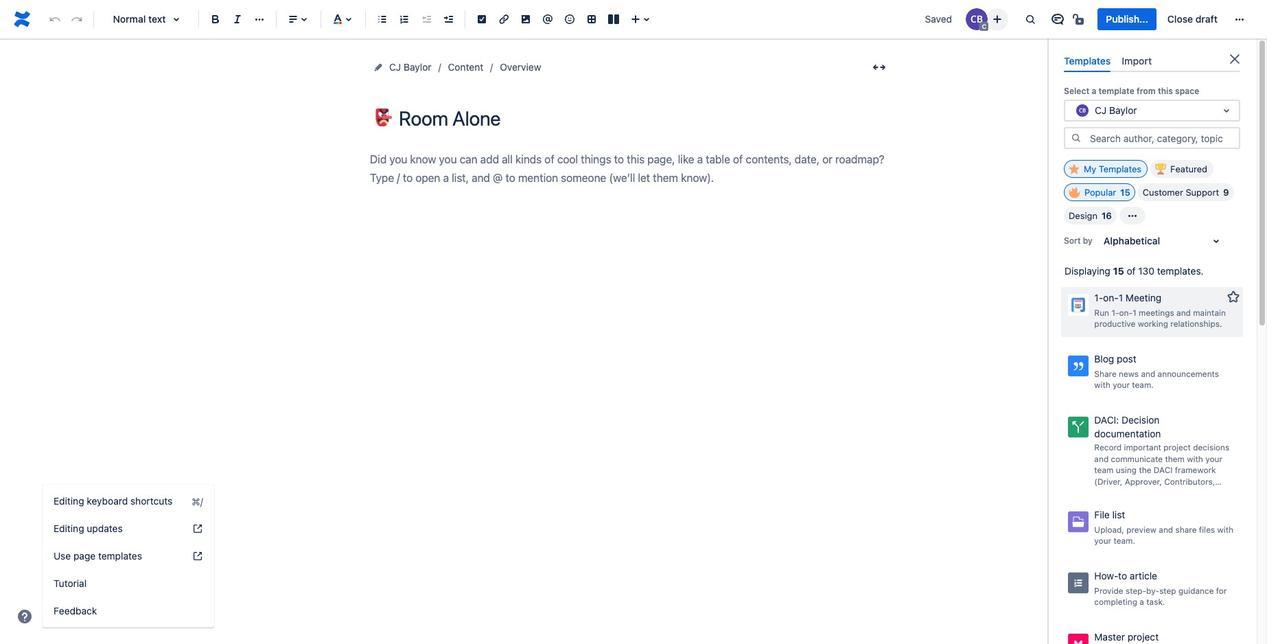 Task type: describe. For each thing, give the bounding box(es) containing it.
overview
[[500, 61, 541, 73]]

editing for editing updates
[[54, 523, 84, 534]]

use page templates link
[[43, 542, 214, 570]]

0 horizontal spatial 1
[[1119, 292, 1123, 304]]

import
[[1122, 55, 1152, 67]]

1 horizontal spatial 1
[[1133, 307, 1137, 318]]

:japanese_goblin: image
[[375, 108, 393, 126]]

documentation
[[1095, 428, 1161, 439]]

run
[[1095, 307, 1110, 318]]

share
[[1095, 369, 1117, 379]]

table image
[[584, 11, 600, 27]]

from
[[1137, 86, 1156, 96]]

editing updates link
[[43, 515, 214, 542]]

guidance
[[1179, 585, 1214, 596]]

list
[[1113, 509, 1126, 521]]

indent tab image
[[440, 11, 457, 27]]

meeting
[[1126, 292, 1162, 304]]

and inside file list upload, preview and share files with your team.
[[1159, 524, 1174, 535]]

0 vertical spatial 15
[[1121, 187, 1131, 198]]

alphabetical button
[[1096, 230, 1233, 252]]

(driver,
[[1095, 477, 1123, 487]]

project inside master project
[[1128, 631, 1159, 643]]

your inside daci: decision documentation record important project decisions and communicate them with your team using the daci framework (driver, approver, contributors, informed).
[[1206, 454, 1223, 464]]

template
[[1099, 86, 1135, 96]]

Search author, category, topic field
[[1086, 129, 1239, 148]]

my
[[1084, 164, 1097, 175]]

alphabetical
[[1104, 235, 1161, 247]]

select a template from this space
[[1064, 86, 1200, 96]]

Main content area, start typing to enter text. text field
[[370, 150, 892, 188]]

blog
[[1095, 353, 1115, 365]]

select
[[1064, 86, 1090, 96]]

shortcuts
[[130, 495, 173, 507]]

upload,
[[1095, 524, 1125, 535]]

add image, video, or file image
[[518, 11, 534, 27]]

templates.
[[1158, 265, 1204, 277]]

redo ⌘⇧z image
[[69, 11, 85, 27]]

:japanese_goblin: image
[[375, 108, 393, 126]]

preview
[[1127, 524, 1157, 535]]

confluence image
[[11, 8, 33, 30]]

provide
[[1095, 585, 1124, 596]]

customer
[[1143, 187, 1184, 198]]

action item image
[[474, 11, 490, 27]]

displaying
[[1065, 265, 1111, 277]]

of
[[1127, 265, 1136, 277]]

decision
[[1122, 414, 1160, 426]]

master
[[1095, 631, 1125, 643]]

text
[[148, 13, 166, 25]]

file list upload, preview and share files with your team.
[[1095, 509, 1234, 546]]

editing updates
[[54, 523, 123, 534]]

space
[[1176, 86, 1200, 96]]

use
[[54, 550, 71, 562]]

featured
[[1171, 164, 1208, 175]]

0 horizontal spatial baylor
[[404, 61, 432, 73]]

draft
[[1196, 13, 1218, 25]]

confluence image
[[11, 8, 33, 30]]

⌘/
[[192, 495, 203, 507]]

italic ⌘i image
[[229, 11, 246, 27]]

with inside blog post share news and announcements with your team.
[[1095, 380, 1111, 390]]

working
[[1138, 319, 1169, 329]]

make page full-width image
[[871, 59, 888, 76]]

important
[[1124, 442, 1162, 453]]

share
[[1176, 524, 1197, 535]]

overview link
[[500, 59, 541, 76]]

emoji image
[[562, 11, 578, 27]]

normal
[[113, 13, 146, 25]]

bold ⌘b image
[[207, 11, 224, 27]]

tutorial button
[[43, 570, 214, 597]]

relationships.
[[1171, 319, 1223, 329]]

publish... button
[[1098, 8, 1157, 30]]

templates
[[98, 550, 142, 562]]

feedback button
[[43, 597, 214, 625]]

displaying 15 of 130 templates.
[[1065, 265, 1204, 277]]

master project
[[1095, 631, 1161, 644]]

your inside blog post share news and announcements with your team.
[[1113, 380, 1130, 390]]

meetings
[[1139, 307, 1175, 318]]

help image for editing updates
[[192, 523, 203, 534]]

sort
[[1064, 235, 1081, 246]]

my templates
[[1084, 164, 1142, 175]]

1 horizontal spatial on-
[[1120, 307, 1133, 318]]

link image
[[496, 11, 512, 27]]

cj baylor image
[[966, 8, 988, 30]]

and inside 1-on-1 meeting run 1-on-1 meetings and maintain productive working relationships.
[[1177, 307, 1191, 318]]

using
[[1116, 465, 1137, 475]]

normal text button
[[100, 4, 193, 34]]

close
[[1168, 13, 1194, 25]]

more image
[[1232, 11, 1248, 27]]

your inside file list upload, preview and share files with your team.
[[1095, 536, 1112, 546]]

0 vertical spatial templates
[[1064, 55, 1111, 67]]

sort by
[[1064, 235, 1093, 246]]

page
[[73, 550, 96, 562]]

productive
[[1095, 319, 1136, 329]]

more categories image
[[1125, 208, 1141, 224]]

tab list containing templates
[[1059, 49, 1246, 72]]

align left image
[[285, 11, 301, 27]]

invite to edit image
[[990, 11, 1006, 27]]



Task type: locate. For each thing, give the bounding box(es) containing it.
content link
[[448, 59, 484, 76]]

1 vertical spatial templates
[[1099, 164, 1142, 175]]

0 vertical spatial a
[[1092, 86, 1097, 96]]

daci
[[1154, 465, 1173, 475]]

help image
[[16, 608, 33, 625]]

cj down template
[[1095, 104, 1107, 116]]

framework
[[1175, 465, 1216, 475]]

baylor right move this page icon
[[404, 61, 432, 73]]

0 horizontal spatial with
[[1095, 380, 1111, 390]]

1 horizontal spatial with
[[1187, 454, 1204, 464]]

1 help image from the top
[[192, 523, 203, 534]]

tab list
[[1059, 49, 1246, 72]]

mention image
[[540, 11, 556, 27]]

saved
[[925, 13, 953, 25]]

1 vertical spatial help image
[[192, 551, 203, 562]]

comment icon image
[[1050, 11, 1067, 27]]

cj baylor link
[[389, 59, 432, 76]]

0 vertical spatial editing
[[54, 495, 84, 507]]

news
[[1119, 369, 1139, 379]]

project
[[1164, 442, 1191, 453], [1128, 631, 1159, 643]]

featured button
[[1151, 160, 1214, 178]]

undo ⌘z image
[[47, 11, 63, 27]]

your down "decisions"
[[1206, 454, 1223, 464]]

contributors,
[[1165, 477, 1216, 487]]

1 vertical spatial team.
[[1114, 536, 1136, 546]]

on- up productive
[[1120, 307, 1133, 318]]

daci:
[[1095, 414, 1119, 426]]

1 vertical spatial cj baylor
[[1095, 104, 1138, 116]]

and inside daci: decision documentation record important project decisions and communicate them with your team using the daci framework (driver, approver, contributors, informed).
[[1095, 454, 1109, 464]]

2 help image from the top
[[192, 551, 203, 562]]

to
[[1119, 570, 1128, 582]]

1 left meeting
[[1119, 292, 1123, 304]]

0 vertical spatial 1-
[[1095, 292, 1104, 304]]

1 horizontal spatial 1-
[[1112, 307, 1120, 318]]

star 1-on-1 meeting image
[[1226, 289, 1242, 305]]

design 16
[[1069, 210, 1112, 221]]

2 vertical spatial with
[[1218, 524, 1234, 535]]

informed).
[[1095, 488, 1135, 498]]

0 horizontal spatial 1-
[[1095, 292, 1104, 304]]

files
[[1200, 524, 1216, 535]]

1 vertical spatial cj
[[1095, 104, 1107, 116]]

help image inside editing updates link
[[192, 523, 203, 534]]

1 vertical spatial a
[[1140, 597, 1145, 607]]

2 vertical spatial your
[[1095, 536, 1112, 546]]

with down share
[[1095, 380, 1111, 390]]

templates up select
[[1064, 55, 1111, 67]]

step
[[1160, 585, 1177, 596]]

step-
[[1126, 585, 1147, 596]]

move this page image
[[373, 62, 384, 73]]

project right 'master'
[[1128, 631, 1159, 643]]

blog post share news and announcements with your team.
[[1095, 353, 1220, 390]]

no restrictions image
[[1072, 11, 1089, 27]]

0 horizontal spatial project
[[1128, 631, 1159, 643]]

record
[[1095, 442, 1122, 453]]

2 horizontal spatial your
[[1206, 454, 1223, 464]]

layouts image
[[606, 11, 622, 27]]

editing for editing keyboard shortcuts
[[54, 495, 84, 507]]

with inside daci: decision documentation record important project decisions and communicate them with your team using the daci framework (driver, approver, contributors, informed).
[[1187, 454, 1204, 464]]

feedback
[[54, 605, 97, 617]]

1 vertical spatial your
[[1206, 454, 1223, 464]]

content
[[448, 61, 484, 73]]

team
[[1095, 465, 1114, 475]]

1 vertical spatial on-
[[1120, 307, 1133, 318]]

completing
[[1095, 597, 1138, 607]]

1 vertical spatial project
[[1128, 631, 1159, 643]]

numbered list ⌘⇧7 image
[[396, 11, 413, 27]]

0 horizontal spatial cj
[[389, 61, 401, 73]]

1-
[[1095, 292, 1104, 304], [1112, 307, 1120, 318]]

a
[[1092, 86, 1097, 96], [1140, 597, 1145, 607]]

0 vertical spatial baylor
[[404, 61, 432, 73]]

your
[[1113, 380, 1130, 390], [1206, 454, 1223, 464], [1095, 536, 1112, 546]]

team. down upload,
[[1114, 536, 1136, 546]]

None text field
[[1075, 104, 1077, 118]]

customer support 9
[[1143, 187, 1230, 198]]

bullet list ⌘⇧8 image
[[374, 11, 391, 27]]

by
[[1083, 235, 1093, 246]]

support
[[1186, 187, 1220, 198]]

0 horizontal spatial a
[[1092, 86, 1097, 96]]

with up framework
[[1187, 454, 1204, 464]]

find and replace image
[[1023, 11, 1039, 27]]

cj baylor right move this page icon
[[389, 61, 432, 73]]

more formatting image
[[251, 11, 268, 27]]

the
[[1139, 465, 1152, 475]]

outdent ⇧tab image
[[418, 11, 435, 27]]

1 down meeting
[[1133, 307, 1137, 318]]

updates
[[87, 523, 123, 534]]

1- up run
[[1095, 292, 1104, 304]]

your down news
[[1113, 380, 1130, 390]]

close draft button
[[1160, 8, 1226, 30]]

0 horizontal spatial your
[[1095, 536, 1112, 546]]

how-
[[1095, 570, 1119, 582]]

on- up run
[[1104, 292, 1119, 304]]

1 horizontal spatial project
[[1164, 442, 1191, 453]]

1 vertical spatial editing
[[54, 523, 84, 534]]

2 horizontal spatial with
[[1218, 524, 1234, 535]]

1 editing from the top
[[54, 495, 84, 507]]

cj
[[389, 61, 401, 73], [1095, 104, 1107, 116]]

1 horizontal spatial your
[[1113, 380, 1130, 390]]

0 vertical spatial team.
[[1133, 380, 1154, 390]]

use page templates
[[54, 550, 142, 562]]

close draft
[[1168, 13, 1218, 25]]

by-
[[1147, 585, 1160, 596]]

baylor
[[404, 61, 432, 73], [1110, 104, 1138, 116]]

templates right my
[[1099, 164, 1142, 175]]

help image for use page templates
[[192, 551, 203, 562]]

1 horizontal spatial a
[[1140, 597, 1145, 607]]

them
[[1166, 454, 1185, 464]]

with inside file list upload, preview and share files with your team.
[[1218, 524, 1234, 535]]

editing up editing updates
[[54, 495, 84, 507]]

cj right move this page icon
[[389, 61, 401, 73]]

file
[[1095, 509, 1110, 521]]

normal text
[[113, 13, 166, 25]]

a right select
[[1092, 86, 1097, 96]]

Give this page a title text field
[[399, 107, 892, 130]]

on-
[[1104, 292, 1119, 304], [1120, 307, 1133, 318]]

editing keyboard shortcuts
[[54, 495, 173, 507]]

task.
[[1147, 597, 1166, 607]]

open image
[[1219, 102, 1235, 119]]

team.
[[1133, 380, 1154, 390], [1114, 536, 1136, 546]]

130
[[1139, 265, 1155, 277]]

1- up productive
[[1112, 307, 1120, 318]]

0 vertical spatial cj baylor
[[389, 61, 432, 73]]

15 up more categories icon
[[1121, 187, 1131, 198]]

my templates button
[[1064, 160, 1148, 178]]

cj baylor down template
[[1095, 104, 1138, 116]]

for
[[1217, 585, 1227, 596]]

project inside daci: decision documentation record important project decisions and communicate them with your team using the daci framework (driver, approver, contributors, informed).
[[1164, 442, 1191, 453]]

and
[[1177, 307, 1191, 318], [1142, 369, 1156, 379], [1095, 454, 1109, 464], [1159, 524, 1174, 535]]

team. inside blog post share news and announcements with your team.
[[1133, 380, 1154, 390]]

0 vertical spatial project
[[1164, 442, 1191, 453]]

announcements
[[1158, 369, 1220, 379]]

0 vertical spatial cj
[[389, 61, 401, 73]]

1 horizontal spatial cj
[[1095, 104, 1107, 116]]

0 vertical spatial 1
[[1119, 292, 1123, 304]]

16
[[1102, 210, 1112, 221]]

daci: decision documentation record important project decisions and communicate them with your team using the daci framework (driver, approver, contributors, informed).
[[1095, 414, 1230, 498]]

0 vertical spatial your
[[1113, 380, 1130, 390]]

approver,
[[1125, 477, 1162, 487]]

editing
[[54, 495, 84, 507], [54, 523, 84, 534]]

and up team
[[1095, 454, 1109, 464]]

1 vertical spatial 1-
[[1112, 307, 1120, 318]]

post
[[1117, 353, 1137, 365]]

1 horizontal spatial baylor
[[1110, 104, 1138, 116]]

cj baylor
[[389, 61, 432, 73], [1095, 104, 1138, 116]]

decisions
[[1194, 442, 1230, 453]]

team. down news
[[1133, 380, 1154, 390]]

15 left of
[[1113, 265, 1125, 277]]

master project button
[[1062, 626, 1244, 644]]

0 vertical spatial help image
[[192, 523, 203, 534]]

1 vertical spatial baylor
[[1110, 104, 1138, 116]]

2 editing from the top
[[54, 523, 84, 534]]

help image
[[192, 523, 203, 534], [192, 551, 203, 562]]

publish...
[[1107, 13, 1149, 25]]

0 vertical spatial with
[[1095, 380, 1111, 390]]

0 horizontal spatial cj baylor
[[389, 61, 432, 73]]

9
[[1224, 187, 1230, 198]]

keyboard
[[87, 495, 128, 507]]

0 vertical spatial on-
[[1104, 292, 1119, 304]]

your down upload,
[[1095, 536, 1112, 546]]

baylor down template
[[1110, 104, 1138, 116]]

a down the step-
[[1140, 597, 1145, 607]]

0 horizontal spatial on-
[[1104, 292, 1119, 304]]

search icon image
[[1071, 132, 1082, 143]]

team. inside file list upload, preview and share files with your team.
[[1114, 536, 1136, 546]]

design
[[1069, 210, 1098, 221]]

maintain
[[1194, 307, 1226, 318]]

1 vertical spatial with
[[1187, 454, 1204, 464]]

and inside blog post share news and announcements with your team.
[[1142, 369, 1156, 379]]

how-to article provide step-by-step guidance for completing a task.
[[1095, 570, 1227, 607]]

1 vertical spatial 15
[[1113, 265, 1125, 277]]

project up them
[[1164, 442, 1191, 453]]

1 horizontal spatial cj baylor
[[1095, 104, 1138, 116]]

communicate
[[1111, 454, 1163, 464]]

editing up use
[[54, 523, 84, 534]]

and up relationships.
[[1177, 307, 1191, 318]]

help image inside the use page templates link
[[192, 551, 203, 562]]

close templates and import image
[[1227, 51, 1244, 67]]

and right news
[[1142, 369, 1156, 379]]

and left share
[[1159, 524, 1174, 535]]

templates inside button
[[1099, 164, 1142, 175]]

a inside how-to article provide step-by-step guidance for completing a task.
[[1140, 597, 1145, 607]]

1 vertical spatial 1
[[1133, 307, 1137, 318]]

with right 'files'
[[1218, 524, 1234, 535]]

article
[[1130, 570, 1158, 582]]



Task type: vqa. For each thing, say whether or not it's contained in the screenshot.
ed within the transition dialog
no



